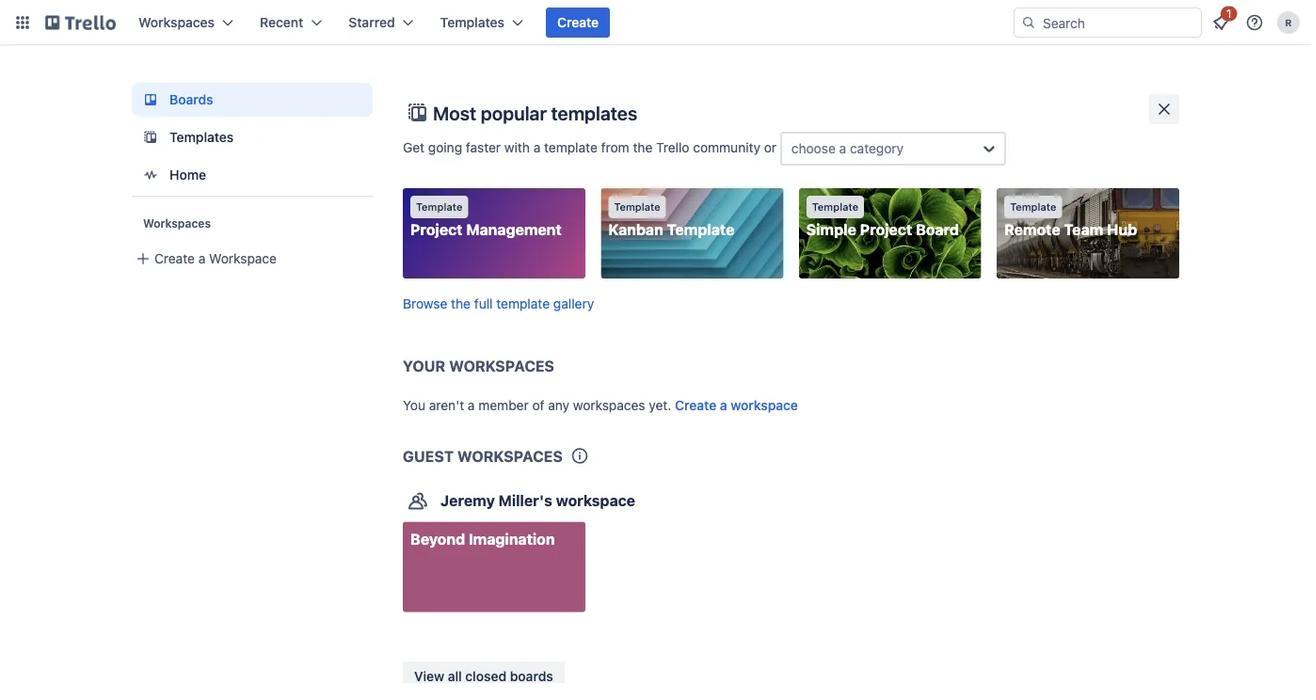 Task type: describe. For each thing, give the bounding box(es) containing it.
most
[[433, 102, 477, 124]]

you
[[403, 397, 426, 413]]

template remote team hub
[[1005, 201, 1138, 239]]

starred
[[349, 15, 395, 30]]

1 vertical spatial templates
[[170, 129, 234, 145]]

templates link
[[132, 121, 373, 154]]

popular
[[481, 102, 547, 124]]

with
[[505, 140, 530, 155]]

template right kanban
[[667, 221, 735, 239]]

get going faster with a template from the trello community or
[[403, 140, 781, 155]]

simple
[[807, 221, 857, 239]]

project inside 'template project management'
[[411, 221, 463, 239]]

workspaces button
[[127, 8, 245, 38]]

or
[[764, 140, 777, 155]]

template board image
[[139, 126, 162, 149]]

kanban
[[609, 221, 664, 239]]

templates button
[[429, 8, 535, 38]]

open information menu image
[[1246, 13, 1265, 32]]

you aren't a member of any workspaces yet. create a workspace
[[403, 397, 799, 413]]

beyond
[[411, 530, 465, 548]]

create for create
[[558, 15, 599, 30]]

home link
[[132, 158, 373, 192]]

create for create a workspace
[[154, 251, 195, 267]]

r
[[1286, 17, 1293, 28]]

gallery
[[554, 296, 594, 311]]

add image
[[132, 248, 154, 270]]

templates inside dropdown button
[[440, 15, 505, 30]]

jeremy miller's workspace
[[441, 492, 636, 510]]

hub
[[1108, 221, 1138, 239]]

1 vertical spatial template
[[497, 296, 550, 311]]

a right with
[[534, 140, 541, 155]]

template for simple
[[813, 201, 859, 213]]

template kanban template
[[609, 201, 735, 239]]

home image
[[139, 164, 162, 186]]

remote
[[1005, 221, 1061, 239]]

0 vertical spatial workspace
[[731, 397, 799, 413]]

starred button
[[337, 8, 425, 38]]

template for remote
[[1011, 201, 1057, 213]]

miller's
[[499, 492, 553, 510]]

browse the full template gallery link
[[403, 296, 594, 311]]

faster
[[466, 140, 501, 155]]

choose a category
[[792, 141, 904, 156]]

category
[[850, 141, 904, 156]]

browse the full template gallery
[[403, 296, 594, 311]]

a right aren't
[[468, 397, 475, 413]]

beyond imagination
[[411, 530, 555, 548]]

guest workspaces
[[403, 447, 563, 465]]

full
[[475, 296, 493, 311]]

jeremy
[[441, 492, 495, 510]]

primary element
[[0, 0, 1312, 45]]

0 horizontal spatial the
[[451, 296, 471, 311]]

workspaces
[[573, 397, 646, 413]]

workspace
[[209, 251, 277, 267]]

template simple project board
[[807, 201, 960, 239]]

aren't
[[429, 397, 464, 413]]

most popular templates
[[433, 102, 638, 124]]



Task type: vqa. For each thing, say whether or not it's contained in the screenshot.
the any
yes



Task type: locate. For each thing, give the bounding box(es) containing it.
1 notification image
[[1210, 11, 1233, 34]]

from
[[601, 140, 630, 155]]

create right yet.
[[675, 397, 717, 413]]

1 horizontal spatial workspace
[[731, 397, 799, 413]]

0 horizontal spatial project
[[411, 221, 463, 239]]

1 project from the left
[[411, 221, 463, 239]]

member
[[479, 397, 529, 413]]

workspaces for guest workspaces
[[458, 447, 563, 465]]

the
[[633, 140, 653, 155], [451, 296, 471, 311]]

workspaces up boards
[[138, 15, 215, 30]]

templates right starred popup button
[[440, 15, 505, 30]]

team
[[1065, 221, 1104, 239]]

1 vertical spatial workspaces
[[143, 217, 211, 230]]

workspaces
[[449, 357, 555, 375], [458, 447, 563, 465]]

going
[[428, 140, 463, 155]]

guest
[[403, 447, 454, 465]]

workspaces for your workspaces
[[449, 357, 555, 375]]

template inside "template simple project board"
[[813, 201, 859, 213]]

recent
[[260, 15, 304, 30]]

1 vertical spatial create
[[154, 251, 195, 267]]

a inside button
[[198, 251, 206, 267]]

0 horizontal spatial workspace
[[556, 492, 636, 510]]

template project management
[[411, 201, 562, 239]]

create a workspace button
[[132, 242, 373, 276]]

template up remote
[[1011, 201, 1057, 213]]

0 vertical spatial templates
[[440, 15, 505, 30]]

community
[[693, 140, 761, 155]]

template for project
[[416, 201, 463, 213]]

workspaces
[[138, 15, 215, 30], [143, 217, 211, 230]]

project
[[411, 221, 463, 239], [861, 221, 913, 239]]

template inside template remote team hub
[[1011, 201, 1057, 213]]

the left full
[[451, 296, 471, 311]]

boards
[[170, 92, 213, 107]]

templates down boards
[[170, 129, 234, 145]]

1 horizontal spatial the
[[633, 140, 653, 155]]

r button
[[1274, 8, 1304, 38]]

back to home image
[[45, 8, 116, 38]]

2 horizontal spatial create
[[675, 397, 717, 413]]

templates
[[440, 15, 505, 30], [170, 129, 234, 145]]

create inside button
[[154, 251, 195, 267]]

a left 'workspace'
[[198, 251, 206, 267]]

create button
[[546, 8, 610, 38]]

board
[[916, 221, 960, 239]]

create inside button
[[558, 15, 599, 30]]

a right yet.
[[720, 397, 728, 413]]

0 horizontal spatial create
[[154, 251, 195, 267]]

create up the templates
[[558, 15, 599, 30]]

0 vertical spatial workspaces
[[449, 357, 555, 375]]

0 vertical spatial the
[[633, 140, 653, 155]]

template up kanban
[[614, 201, 661, 213]]

templates
[[551, 102, 638, 124]]

workspaces up add image
[[143, 217, 211, 230]]

choose
[[792, 141, 836, 156]]

workspaces inside popup button
[[138, 15, 215, 30]]

yet.
[[649, 397, 672, 413]]

workspaces up "miller's"
[[458, 447, 563, 465]]

home
[[170, 167, 206, 183]]

get
[[403, 140, 425, 155]]

browse
[[403, 296, 448, 311]]

0 vertical spatial template
[[544, 140, 598, 155]]

imagination
[[469, 530, 555, 548]]

2 project from the left
[[861, 221, 913, 239]]

1 horizontal spatial templates
[[440, 15, 505, 30]]

template
[[416, 201, 463, 213], [614, 201, 661, 213], [813, 201, 859, 213], [1011, 201, 1057, 213], [667, 221, 735, 239]]

of
[[533, 397, 545, 413]]

template for kanban
[[614, 201, 661, 213]]

beyond imagination link
[[403, 522, 586, 613]]

management
[[467, 221, 562, 239]]

1 horizontal spatial create
[[558, 15, 599, 30]]

template inside 'template project management'
[[416, 201, 463, 213]]

board image
[[139, 89, 162, 111]]

1 vertical spatial the
[[451, 296, 471, 311]]

template
[[544, 140, 598, 155], [497, 296, 550, 311]]

template up simple
[[813, 201, 859, 213]]

recent button
[[249, 8, 334, 38]]

0 vertical spatial create
[[558, 15, 599, 30]]

template down the templates
[[544, 140, 598, 155]]

1 vertical spatial workspace
[[556, 492, 636, 510]]

create a workspace
[[154, 251, 277, 267]]

Search field
[[1037, 8, 1202, 37]]

a right choose
[[840, 141, 847, 156]]

search image
[[1022, 15, 1037, 30]]

1 horizontal spatial project
[[861, 221, 913, 239]]

any
[[548, 397, 570, 413]]

your workspaces
[[403, 357, 555, 375]]

project left board
[[861, 221, 913, 239]]

0 horizontal spatial templates
[[170, 129, 234, 145]]

a
[[534, 140, 541, 155], [840, 141, 847, 156], [198, 251, 206, 267], [468, 397, 475, 413], [720, 397, 728, 413]]

create left 'workspace'
[[154, 251, 195, 267]]

create a workspace button
[[675, 396, 799, 415]]

template right full
[[497, 296, 550, 311]]

workspace
[[731, 397, 799, 413], [556, 492, 636, 510]]

boards link
[[132, 83, 373, 117]]

project inside "template simple project board"
[[861, 221, 913, 239]]

project up browse
[[411, 221, 463, 239]]

2 vertical spatial create
[[675, 397, 717, 413]]

your
[[403, 357, 446, 375]]

template down "going"
[[416, 201, 463, 213]]

the right from
[[633, 140, 653, 155]]

0 vertical spatial workspaces
[[138, 15, 215, 30]]

trello
[[657, 140, 690, 155]]

create
[[558, 15, 599, 30], [154, 251, 195, 267], [675, 397, 717, 413]]

ruby anderson (rubyanderson7) image
[[1278, 11, 1301, 34]]

1 vertical spatial workspaces
[[458, 447, 563, 465]]

workspaces up member
[[449, 357, 555, 375]]



